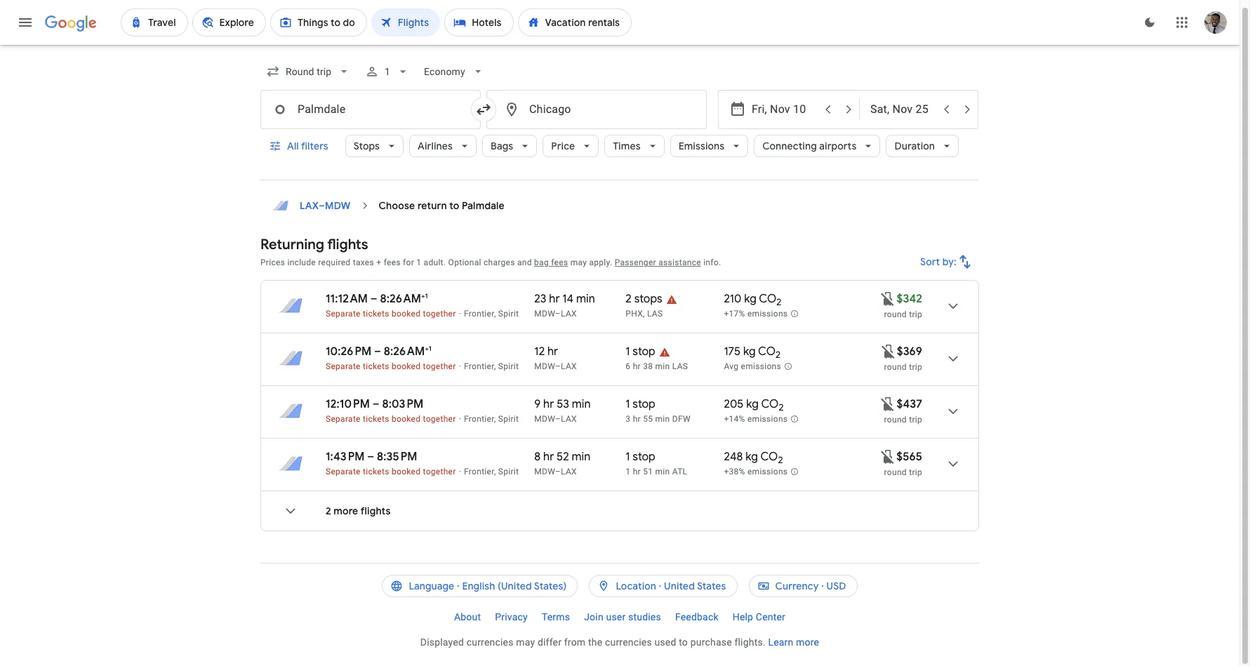Task type: describe. For each thing, give the bounding box(es) containing it.
total duration 23 hr 14 min. element
[[535, 292, 626, 308]]

all filters button
[[261, 129, 340, 163]]

8
[[535, 450, 541, 464]]

spirit for 8
[[498, 467, 519, 477]]

user
[[606, 612, 626, 623]]

min inside 1 stop 3 hr 55 min dfw
[[656, 414, 670, 424]]

all
[[287, 140, 299, 152]]

frontier, for 12
[[464, 362, 496, 372]]

1 stop flight. element for 8 hr 52 min
[[626, 450, 656, 466]]

round trip for $342
[[885, 310, 923, 320]]

separate for 1:43 pm
[[326, 467, 361, 477]]

flights.
[[735, 637, 766, 648]]

displayed
[[421, 637, 464, 648]]

kg for 248
[[746, 450, 758, 464]]

tickets for 12:10 pm
[[363, 414, 390, 424]]

states)
[[534, 580, 567, 593]]

palmdale
[[462, 199, 505, 212]]

separate tickets booked together for 10:26 pm
[[326, 362, 456, 372]]

mdw inside 12 hr mdw – lax
[[535, 362, 555, 372]]

flight details. leaves chicago midway international airport at 10:26 pm on saturday, november 25 and arrives at los angeles international airport at 8:26 am on sunday, november 26. image
[[937, 342, 971, 376]]

stops
[[635, 292, 663, 306]]

– inside 12 hr mdw – lax
[[555, 362, 561, 372]]

kg for 175
[[744, 345, 756, 359]]

min for 52
[[572, 450, 591, 464]]

mdw for 11:12 am – 8:26 am + 1
[[535, 309, 555, 319]]

1 vertical spatial flights
[[361, 505, 391, 518]]

displayed currencies may differ from the currencies used to purchase flights. learn more
[[421, 637, 820, 648]]

2 for 205
[[779, 402, 784, 414]]

lax for 11:12 am – 8:26 am + 1
[[561, 309, 577, 319]]

2 stops
[[626, 292, 663, 306]]

separate tickets booked together for 1:43 pm
[[326, 467, 456, 477]]

flight details. leaves chicago midway international airport at 12:10 pm on saturday, november 25 and arrives at los angeles international airport at 8:03 pm on saturday, november 25. image
[[937, 395, 971, 428]]

2 inside 2 stops flight. element
[[626, 292, 632, 306]]

for
[[403, 258, 414, 268]]

mdw up returning flights at the left of the page
[[325, 199, 351, 212]]

round trip for $437
[[885, 415, 923, 425]]

hr for 53
[[544, 397, 554, 412]]

2 more flights
[[326, 505, 391, 518]]

Departure time: 10:26 PM. text field
[[326, 345, 372, 359]]

round for $437
[[885, 415, 907, 425]]

separate tickets booked together. this trip includes tickets from multiple airlines. missed connections may be protected by kiwi.com.. element for 1:43 pm
[[326, 467, 456, 477]]

8:35 pm
[[377, 450, 418, 464]]

1 currencies from the left
[[467, 637, 514, 648]]

$437
[[897, 397, 923, 412]]

emissions for 205
[[748, 414, 788, 424]]

+38%
[[724, 467, 746, 477]]

separate tickets booked together. this trip includes tickets from multiple airlines. missed connections may be protected by kiwi.com.. element for 11:12 am
[[326, 309, 456, 319]]

spirit for 23
[[498, 309, 519, 319]]

airlines button
[[409, 129, 477, 163]]

$342
[[897, 292, 923, 306]]

53
[[557, 397, 570, 412]]

12:10 pm
[[326, 397, 370, 412]]

10:26 pm – 8:26 am + 1
[[326, 344, 432, 359]]

separate tickets booked together. this trip includes tickets from multiple airlines. missed connections may be protected by kiwi.com.. element for 10:26 pm
[[326, 362, 456, 372]]

248
[[724, 450, 743, 464]]

frontier, for 23
[[464, 309, 496, 319]]

tickets for 1:43 pm
[[363, 467, 390, 477]]

round for $565
[[885, 468, 907, 478]]

dfw
[[673, 414, 691, 424]]

frontier, for 8
[[464, 467, 496, 477]]

center
[[756, 612, 786, 623]]

this price for this flight doesn't include overhead bin access. if you need a carry-on bag, use the bags filter to update prices. image for $342
[[880, 290, 897, 307]]

,
[[643, 309, 645, 319]]

together for 1:43 pm – 8:35 pm
[[423, 467, 456, 477]]

565 US dollars text field
[[897, 450, 923, 464]]

spirit for 12
[[498, 362, 519, 372]]

 image for 10:26 pm – 8:26 am + 1
[[459, 362, 461, 372]]

used
[[655, 637, 677, 648]]

join
[[584, 612, 604, 623]]

leaves chicago midway international airport at 12:10 pm on saturday, november 25 and arrives at los angeles international airport at 8:03 pm on saturday, november 25. element
[[326, 397, 424, 412]]

1 stop
[[626, 345, 656, 359]]

+14%
[[724, 414, 746, 424]]

8:26 am for 11:12 am
[[380, 292, 421, 306]]

help center
[[733, 612, 786, 623]]

terms
[[542, 612, 570, 623]]

1 inside 10:26 pm – 8:26 am + 1
[[429, 344, 432, 353]]

kg for 205
[[747, 397, 759, 412]]

0 vertical spatial +
[[377, 258, 382, 268]]

12
[[535, 345, 545, 359]]

layover (1 of 1) is a 6 hr 38 min overnight layover at harry reid international airport in las vegas. element
[[626, 361, 717, 372]]

1 1 stop flight. element from the top
[[626, 345, 656, 361]]

emissions for 175
[[741, 362, 782, 372]]

airlines
[[418, 140, 453, 152]]

2 right 2 more flights image
[[326, 505, 331, 518]]

booked for 1:43 pm – 8:35 pm
[[392, 467, 421, 477]]

hr inside 1 stop 3 hr 55 min dfw
[[633, 414, 641, 424]]

returning
[[261, 236, 324, 254]]

1:43 pm – 8:35 pm
[[326, 450, 418, 464]]

leaves chicago midway international airport at 1:43 pm on saturday, november 25 and arrives at los angeles international airport at 8:35 pm on saturday, november 25. element
[[326, 450, 418, 464]]

8:26 am for 10:26 pm
[[384, 345, 425, 359]]

lax for 12:10 pm – 8:03 pm
[[561, 414, 577, 424]]

2 for 175
[[776, 349, 781, 361]]

states
[[697, 580, 727, 593]]

main menu image
[[17, 14, 34, 31]]

hr inside 1 stop 1 hr 51 min atl
[[633, 467, 641, 477]]

1 stop 1 hr 51 min atl
[[626, 450, 688, 477]]

55
[[643, 414, 653, 424]]

layover (1 of 1) is a 3 hr 55 min layover at dallas/fort worth international airport in dallas. element
[[626, 414, 717, 425]]

9
[[535, 397, 541, 412]]

assistance
[[659, 258, 701, 268]]

usd
[[827, 580, 847, 593]]

51
[[643, 467, 653, 477]]

248 kg co 2
[[724, 450, 783, 466]]

flight details. leaves chicago midway international airport at 11:12 am on saturday, november 25 and arrives at los angeles international airport at 8:26 am on sunday, november 26. image
[[937, 289, 971, 323]]

to inside returning flights main content
[[450, 199, 460, 212]]

– inside 9 hr 53 min mdw – lax
[[555, 414, 561, 424]]

emissions for 248
[[748, 467, 788, 477]]

adult.
[[424, 258, 446, 268]]

– inside 10:26 pm – 8:26 am + 1
[[374, 345, 381, 359]]

connecting
[[763, 140, 817, 152]]

Arrival time: 8:35 PM. text field
[[377, 450, 418, 464]]

hr for 52
[[544, 450, 554, 464]]

2 for 210
[[777, 296, 782, 308]]

united states
[[664, 580, 727, 593]]

9 hr 53 min mdw – lax
[[535, 397, 591, 424]]

Departure time: 11:12 AM. text field
[[326, 292, 368, 306]]

mdw for 1:43 pm – 8:35 pm
[[535, 467, 555, 477]]

this price for this flight doesn't include overhead bin access. if you need a carry-on bag, use the bags filter to update prices. image for $369
[[880, 343, 897, 360]]

trip for $565
[[910, 468, 923, 478]]

– inside 23 hr 14 min mdw – lax
[[555, 309, 561, 319]]

duration
[[895, 140, 936, 152]]

14
[[563, 292, 574, 306]]

more inside returning flights main content
[[334, 505, 358, 518]]

1 button
[[360, 55, 416, 88]]

Departure text field
[[752, 91, 817, 129]]

1 horizontal spatial more
[[796, 637, 820, 648]]

separate for 11:12 am
[[326, 309, 361, 319]]

prices include required taxes + fees for 1 adult. optional charges and bag fees may apply. passenger assistance
[[261, 258, 701, 268]]

learn more link
[[769, 637, 820, 648]]

11:12 am – 8:26 am + 1
[[326, 291, 428, 306]]

duration button
[[887, 129, 959, 163]]

taxes
[[353, 258, 374, 268]]

language
[[409, 580, 455, 593]]

min for 14
[[576, 292, 595, 306]]

lax up returning flights at the left of the page
[[300, 199, 319, 212]]

1 inside 1 stop 3 hr 55 min dfw
[[626, 397, 630, 412]]

Departure time: 1:43 PM. text field
[[326, 450, 365, 464]]

stop for 1 stop 1 hr 51 min atl
[[633, 450, 656, 464]]

1 horizontal spatial to
[[679, 637, 688, 648]]

min for 53
[[572, 397, 591, 412]]

tickets for 10:26 pm
[[363, 362, 390, 372]]

filters
[[301, 140, 328, 152]]

co for 210
[[759, 292, 777, 306]]

Departure time: 12:10 PM. text field
[[326, 397, 370, 412]]

175 kg co 2
[[724, 345, 781, 361]]

round trip for $369
[[885, 362, 923, 372]]

studies
[[629, 612, 661, 623]]

learn
[[769, 637, 794, 648]]

437 US dollars text field
[[897, 397, 923, 412]]

leaves chicago midway international airport at 11:12 am on saturday, november 25 and arrives at los angeles international airport at 8:26 am on sunday, november 26. element
[[326, 291, 428, 306]]

lax for 1:43 pm – 8:35 pm
[[561, 467, 577, 477]]

210
[[724, 292, 742, 306]]

emissions
[[679, 140, 725, 152]]

bags button
[[483, 129, 538, 163]]

+ for 11:12 am
[[421, 291, 425, 301]]

lax – mdw
[[300, 199, 351, 212]]

english (united states)
[[462, 580, 567, 593]]

none search field containing all filters
[[261, 55, 980, 180]]

(united
[[498, 580, 532, 593]]

by:
[[943, 256, 957, 268]]

flight details. leaves chicago midway international airport at 1:43 pm on saturday, november 25 and arrives at los angeles international airport at 8:35 pm on saturday, november 25. image
[[937, 447, 971, 481]]

11:12 am
[[326, 292, 368, 306]]

choose return to palmdale
[[379, 199, 505, 212]]

return
[[418, 199, 447, 212]]

booked for 12:10 pm – 8:03 pm
[[392, 414, 421, 424]]

205 kg co 2
[[724, 397, 784, 414]]

tickets for 11:12 am
[[363, 309, 390, 319]]

connecting airports button
[[754, 129, 881, 163]]

3
[[626, 414, 631, 424]]

feedback link
[[668, 606, 726, 629]]

175
[[724, 345, 741, 359]]

join user studies
[[584, 612, 661, 623]]



Task type: locate. For each thing, give the bounding box(es) containing it.
currency
[[776, 580, 819, 593]]

more down 1:43 pm text box
[[334, 505, 358, 518]]

8:26 am inside 11:12 am – 8:26 am + 1
[[380, 292, 421, 306]]

separate tickets booked together down arrival time: 8:03 pm. text field
[[326, 414, 456, 424]]

emissions
[[748, 309, 788, 319], [741, 362, 782, 372], [748, 414, 788, 424], [748, 467, 788, 477]]

+ inside 11:12 am – 8:26 am + 1
[[421, 291, 425, 301]]

1 vertical spatial more
[[796, 637, 820, 648]]

booked down arrival time: 8:26 am on  sunday, november 26. text box
[[392, 362, 421, 372]]

2 frontier, from the top
[[464, 362, 496, 372]]

2 inside 210 kg co 2
[[777, 296, 782, 308]]

hr left 51 at right
[[633, 467, 641, 477]]

0 vertical spatial this price for this flight doesn't include overhead bin access. if you need a carry-on bag, use the bags filter to update prices. image
[[880, 343, 897, 360]]

this price for this flight doesn't include overhead bin access. if you need a carry-on bag, use the bags filter to update prices. image
[[880, 343, 897, 360], [880, 448, 897, 465]]

frontier, spirit for 23
[[464, 309, 519, 319]]

369 US dollars text field
[[897, 345, 923, 359]]

returning flights
[[261, 236, 368, 254]]

emissions for 210
[[748, 309, 788, 319]]

min inside 9 hr 53 min mdw – lax
[[572, 397, 591, 412]]

hr right 12
[[548, 345, 558, 359]]

 image
[[459, 467, 461, 477]]

about link
[[447, 606, 488, 629]]

avg
[[724, 362, 739, 372]]

1 horizontal spatial fees
[[551, 258, 568, 268]]

1:43 pm
[[326, 450, 365, 464]]

lax inside 12 hr mdw – lax
[[561, 362, 577, 372]]

3 separate from the top
[[326, 414, 361, 424]]

+ inside 10:26 pm – 8:26 am + 1
[[425, 344, 429, 353]]

booked down the 8:35 pm text box
[[392, 467, 421, 477]]

+ down adult.
[[421, 291, 425, 301]]

0 vertical spatial more
[[334, 505, 358, 518]]

2 spirit from the top
[[498, 362, 519, 372]]

 image for 11:12 am – 8:26 am + 1
[[459, 309, 461, 319]]

1 this price for this flight doesn't include overhead bin access. if you need a carry-on bag, use the bags filter to update prices. image from the top
[[880, 290, 897, 307]]

separate tickets booked together for 12:10 pm
[[326, 414, 456, 424]]

4 frontier, from the top
[[464, 467, 496, 477]]

 image
[[459, 309, 461, 319], [459, 362, 461, 372], [459, 414, 461, 424]]

may left the apply.
[[571, 258, 587, 268]]

– down total duration 12 hr. element
[[555, 362, 561, 372]]

4 together from the top
[[423, 467, 456, 477]]

price button
[[543, 129, 599, 163]]

4 frontier, spirit from the top
[[464, 467, 519, 477]]

hr inside 9 hr 53 min mdw – lax
[[544, 397, 554, 412]]

342 US dollars text field
[[897, 292, 923, 306]]

co up the "avg emissions"
[[759, 345, 776, 359]]

None text field
[[261, 90, 481, 129], [487, 90, 707, 129], [261, 90, 481, 129], [487, 90, 707, 129]]

Return text field
[[871, 91, 935, 129]]

to right used
[[679, 637, 688, 648]]

co for 175
[[759, 345, 776, 359]]

round for $369
[[885, 362, 907, 372]]

hr inside 8 hr 52 min mdw – lax
[[544, 450, 554, 464]]

separate for 10:26 pm
[[326, 362, 361, 372]]

– right 11:12 am
[[371, 292, 378, 306]]

1 round from the top
[[885, 310, 907, 320]]

+
[[377, 258, 382, 268], [421, 291, 425, 301], [425, 344, 429, 353]]

2 round trip from the top
[[885, 362, 923, 372]]

mdw
[[325, 199, 351, 212], [535, 309, 555, 319], [535, 362, 555, 372], [535, 414, 555, 424], [535, 467, 555, 477]]

avg emissions
[[724, 362, 782, 372]]

1 vertical spatial las
[[673, 362, 688, 372]]

3 booked from the top
[[392, 414, 421, 424]]

round down 437 us dollars text box
[[885, 415, 907, 425]]

together for 11:12 am – 8:26 am + 1
[[423, 309, 456, 319]]

kg inside 175 kg co 2
[[744, 345, 756, 359]]

38
[[643, 362, 653, 372]]

4 trip from the top
[[910, 468, 923, 478]]

0 horizontal spatial may
[[516, 637, 535, 648]]

0 vertical spatial 1 stop flight. element
[[626, 345, 656, 361]]

+ for 10:26 pm
[[425, 344, 429, 353]]

separate down 12:10 pm
[[326, 414, 361, 424]]

3 1 stop flight. element from the top
[[626, 450, 656, 466]]

price
[[552, 140, 575, 152]]

1 stop 3 hr 55 min dfw
[[626, 397, 691, 424]]

co up +17% emissions
[[759, 292, 777, 306]]

trip for $342
[[910, 310, 923, 320]]

1 inside 11:12 am – 8:26 am + 1
[[425, 291, 428, 301]]

currencies down privacy
[[467, 637, 514, 648]]

1 stop flight. element up 38
[[626, 345, 656, 361]]

2 booked from the top
[[392, 362, 421, 372]]

1 stop flight. element
[[626, 345, 656, 361], [626, 397, 656, 414], [626, 450, 656, 466]]

trip down 437 us dollars text box
[[910, 415, 923, 425]]

sort by:
[[921, 256, 957, 268]]

total duration 12 hr. element
[[535, 345, 626, 361]]

0 vertical spatial flights
[[327, 236, 368, 254]]

booked for 11:12 am – 8:26 am + 1
[[392, 309, 421, 319]]

mdw down 12
[[535, 362, 555, 372]]

min right the 55
[[656, 414, 670, 424]]

tickets down leaves chicago midway international airport at 11:12 am on saturday, november 25 and arrives at los angeles international airport at 8:26 am on sunday, november 26. element
[[363, 309, 390, 319]]

min inside 8 hr 52 min mdw – lax
[[572, 450, 591, 464]]

separate
[[326, 309, 361, 319], [326, 362, 361, 372], [326, 414, 361, 424], [326, 467, 361, 477]]

1 vertical spatial 1 stop flight. element
[[626, 397, 656, 414]]

bags
[[491, 140, 514, 152]]

 image for 12:10 pm – 8:03 pm
[[459, 414, 461, 424]]

passenger
[[615, 258, 657, 268]]

2 1 stop flight. element from the top
[[626, 397, 656, 414]]

8:03 pm
[[382, 397, 424, 412]]

lax down '52'
[[561, 467, 577, 477]]

2 vertical spatial 1 stop flight. element
[[626, 450, 656, 466]]

hr for 38
[[633, 362, 641, 372]]

2 up phx
[[626, 292, 632, 306]]

more right learn
[[796, 637, 820, 648]]

kg up +38% emissions
[[746, 450, 758, 464]]

2 up the "avg emissions"
[[776, 349, 781, 361]]

min right 38
[[656, 362, 670, 372]]

hr left 14
[[549, 292, 560, 306]]

together for 10:26 pm – 8:26 am + 1
[[423, 362, 456, 372]]

separate tickets booked together. this trip includes tickets from multiple airlines. missed connections may be protected by kiwi.com.. element down arrival time: 8:03 pm. text field
[[326, 414, 456, 424]]

frontier, spirit for 9
[[464, 414, 519, 424]]

emissions down 205 kg co 2
[[748, 414, 788, 424]]

trip down $565
[[910, 468, 923, 478]]

fees right 'bag'
[[551, 258, 568, 268]]

min right 53
[[572, 397, 591, 412]]

1 vertical spatial  image
[[459, 362, 461, 372]]

bag fees button
[[534, 258, 568, 268]]

hr right 6
[[633, 362, 641, 372]]

purchase
[[691, 637, 732, 648]]

lax down total duration 12 hr. element
[[561, 362, 577, 372]]

2 separate tickets booked together. this trip includes tickets from multiple airlines. missed connections may be protected by kiwi.com.. element from the top
[[326, 362, 456, 372]]

this price for this flight doesn't include overhead bin access. if you need a carry-on bag, use the bags filter to update prices. image for $565
[[880, 448, 897, 465]]

52
[[557, 450, 569, 464]]

2 separate from the top
[[326, 362, 361, 372]]

round for $342
[[885, 310, 907, 320]]

3 round from the top
[[885, 415, 907, 425]]

stop up 51 at right
[[633, 450, 656, 464]]

None search field
[[261, 55, 980, 180]]

3 together from the top
[[423, 414, 456, 424]]

1 this price for this flight doesn't include overhead bin access. if you need a carry-on bag, use the bags filter to update prices. image from the top
[[880, 343, 897, 360]]

separate tickets booked together for 11:12 am
[[326, 309, 456, 319]]

8:26 am inside 10:26 pm – 8:26 am + 1
[[384, 345, 425, 359]]

lax inside 8 hr 52 min mdw – lax
[[561, 467, 577, 477]]

min right '52'
[[572, 450, 591, 464]]

1 vertical spatial 8:26 am
[[384, 345, 425, 359]]

1 horizontal spatial las
[[673, 362, 688, 372]]

1 round trip from the top
[[885, 310, 923, 320]]

2 inside 175 kg co 2
[[776, 349, 781, 361]]

separate tickets booked together
[[326, 309, 456, 319], [326, 362, 456, 372], [326, 414, 456, 424], [326, 467, 456, 477]]

charges
[[484, 258, 515, 268]]

min right 14
[[576, 292, 595, 306]]

0 vertical spatial  image
[[459, 309, 461, 319]]

– right 10:26 pm text box
[[374, 345, 381, 359]]

separate down 10:26 pm
[[326, 362, 361, 372]]

2 up +17% emissions
[[777, 296, 782, 308]]

2 vertical spatial +
[[425, 344, 429, 353]]

location
[[616, 580, 657, 593]]

airports
[[820, 140, 857, 152]]

lax inside 23 hr 14 min mdw – lax
[[561, 309, 577, 319]]

None field
[[261, 59, 357, 84], [419, 59, 491, 84], [261, 59, 357, 84], [419, 59, 491, 84]]

hr inside 12 hr mdw – lax
[[548, 345, 558, 359]]

0 vertical spatial stop
[[633, 345, 656, 359]]

tickets down the 1:43 pm – 8:35 pm
[[363, 467, 390, 477]]

spirit for 9
[[498, 414, 519, 424]]

terms link
[[535, 606, 577, 629]]

2 inside 205 kg co 2
[[779, 402, 784, 414]]

more
[[334, 505, 358, 518], [796, 637, 820, 648]]

trip down $369
[[910, 362, 923, 372]]

3 spirit from the top
[[498, 414, 519, 424]]

privacy
[[495, 612, 528, 623]]

mdw down 8
[[535, 467, 555, 477]]

swap origin and destination. image
[[475, 101, 492, 118]]

booked down arrival time: 8:26 am on  sunday, november 26. text field
[[392, 309, 421, 319]]

mdw down 23
[[535, 309, 555, 319]]

layover (1 of 1) is a 1 hr 51 min layover at hartsfield-jackson atlanta international airport in atlanta. element
[[626, 466, 717, 478]]

+38% emissions
[[724, 467, 788, 477]]

fees left for
[[384, 258, 401, 268]]

8:26 am down for
[[380, 292, 421, 306]]

separate tickets booked together. this trip includes tickets from multiple airlines. missed connections may be protected by kiwi.com.. element down the 8:35 pm text box
[[326, 467, 456, 477]]

separate tickets booked together. this trip includes tickets from multiple airlines. missed connections may be protected by kiwi.com.. element for 12:10 pm
[[326, 414, 456, 424]]

6
[[626, 362, 631, 372]]

round trip for $565
[[885, 468, 923, 478]]

co inside 205 kg co 2
[[762, 397, 779, 412]]

separate down 1:43 pm on the left bottom of the page
[[326, 467, 361, 477]]

1 trip from the top
[[910, 310, 923, 320]]

frontier, spirit for 12
[[464, 362, 519, 372]]

join user studies link
[[577, 606, 668, 629]]

1  image from the top
[[459, 309, 461, 319]]

all filters
[[287, 140, 328, 152]]

+ right taxes at left
[[377, 258, 382, 268]]

3 tickets from the top
[[363, 414, 390, 424]]

hr right 3
[[633, 414, 641, 424]]

stop for 1 stop
[[633, 345, 656, 359]]

round down $565
[[885, 468, 907, 478]]

– down total duration 23 hr 14 min. element on the top of page
[[555, 309, 561, 319]]

2 together from the top
[[423, 362, 456, 372]]

this price for this flight doesn't include overhead bin access. if you need a carry-on bag, use the bags filter to update prices. image for $437
[[880, 396, 897, 413]]

co up +14% emissions
[[762, 397, 779, 412]]

to
[[450, 199, 460, 212], [679, 637, 688, 648]]

1 vertical spatial this price for this flight doesn't include overhead bin access. if you need a carry-on bag, use the bags filter to update prices. image
[[880, 448, 897, 465]]

4 round from the top
[[885, 468, 907, 478]]

– inside 8 hr 52 min mdw – lax
[[555, 467, 561, 477]]

together
[[423, 309, 456, 319], [423, 362, 456, 372], [423, 414, 456, 424], [423, 467, 456, 477]]

this price for this flight doesn't include overhead bin access. if you need a carry-on bag, use the bags filter to update prices. image
[[880, 290, 897, 307], [880, 396, 897, 413]]

total duration 9 hr 53 min. element
[[535, 397, 626, 414]]

lax down 53
[[561, 414, 577, 424]]

8:26 am up 8:03 pm
[[384, 345, 425, 359]]

kg up +17% emissions
[[745, 292, 757, 306]]

1 stop flight. element for 9 hr 53 min
[[626, 397, 656, 414]]

round trip down $369
[[885, 362, 923, 372]]

emissions down 210 kg co 2
[[748, 309, 788, 319]]

0 vertical spatial 8:26 am
[[380, 292, 421, 306]]

trip for $437
[[910, 415, 923, 425]]

– down 53
[[555, 414, 561, 424]]

$565
[[897, 450, 923, 464]]

1 stop flight. element up 51 at right
[[626, 450, 656, 466]]

tickets down leaves chicago midway international airport at 10:26 pm on saturday, november 25 and arrives at los angeles international airport at 8:26 am on sunday, november 26. element
[[363, 362, 390, 372]]

stops button
[[345, 129, 404, 163]]

apply.
[[590, 258, 613, 268]]

2 this price for this flight doesn't include overhead bin access. if you need a carry-on bag, use the bags filter to update prices. image from the top
[[880, 448, 897, 465]]

separate tickets booked together down arrival time: 8:26 am on  sunday, november 26. text field
[[326, 309, 456, 319]]

stop for 1 stop 3 hr 55 min dfw
[[633, 397, 656, 412]]

hr inside 23 hr 14 min mdw – lax
[[549, 292, 560, 306]]

2 inside 248 kg co 2
[[778, 455, 783, 466]]

mdw for 12:10 pm – 8:03 pm
[[535, 414, 555, 424]]

2 trip from the top
[[910, 362, 923, 372]]

0 vertical spatial this price for this flight doesn't include overhead bin access. if you need a carry-on bag, use the bags filter to update prices. image
[[880, 290, 897, 307]]

united
[[664, 580, 695, 593]]

hr
[[549, 292, 560, 306], [548, 345, 558, 359], [633, 362, 641, 372], [544, 397, 554, 412], [633, 414, 641, 424], [544, 450, 554, 464], [633, 467, 641, 477]]

1 vertical spatial this price for this flight doesn't include overhead bin access. if you need a carry-on bag, use the bags filter to update prices. image
[[880, 396, 897, 413]]

3 round trip from the top
[[885, 415, 923, 425]]

co for 205
[[762, 397, 779, 412]]

help center link
[[726, 606, 793, 629]]

booked for 10:26 pm – 8:26 am + 1
[[392, 362, 421, 372]]

co inside 210 kg co 2
[[759, 292, 777, 306]]

prices
[[261, 258, 285, 268]]

kg up +14% emissions
[[747, 397, 759, 412]]

4 separate tickets booked together. this trip includes tickets from multiple airlines. missed connections may be protected by kiwi.com.. element from the top
[[326, 467, 456, 477]]

–
[[319, 199, 325, 212], [371, 292, 378, 306], [555, 309, 561, 319], [374, 345, 381, 359], [555, 362, 561, 372], [373, 397, 380, 412], [555, 414, 561, 424], [367, 450, 374, 464], [555, 467, 561, 477]]

1 separate tickets booked together from the top
[[326, 309, 456, 319]]

booked
[[392, 309, 421, 319], [392, 362, 421, 372], [392, 414, 421, 424], [392, 467, 421, 477]]

stop inside 1 stop 1 hr 51 min atl
[[633, 450, 656, 464]]

min inside 23 hr 14 min mdw – lax
[[576, 292, 595, 306]]

4 separate tickets booked together from the top
[[326, 467, 456, 477]]

mdw inside 23 hr 14 min mdw – lax
[[535, 309, 555, 319]]

0 horizontal spatial fees
[[384, 258, 401, 268]]

english
[[462, 580, 496, 593]]

– up returning flights at the left of the page
[[319, 199, 325, 212]]

+ down arrival time: 8:26 am on  sunday, november 26. text field
[[425, 344, 429, 353]]

stop inside 1 stop 3 hr 55 min dfw
[[633, 397, 656, 412]]

co inside 175 kg co 2
[[759, 345, 776, 359]]

feedback
[[676, 612, 719, 623]]

2 round from the top
[[885, 362, 907, 372]]

help
[[733, 612, 754, 623]]

kg for 210
[[745, 292, 757, 306]]

las right 38
[[673, 362, 688, 372]]

2 separate tickets booked together from the top
[[326, 362, 456, 372]]

choose
[[379, 199, 415, 212]]

privacy link
[[488, 606, 535, 629]]

separate tickets booked together. this trip includes tickets from multiple airlines. missed connections may be protected by kiwi.com.. element down 10:26 pm – 8:26 am + 1
[[326, 362, 456, 372]]

mdw inside 8 hr 52 min mdw – lax
[[535, 467, 555, 477]]

1 vertical spatial stop
[[633, 397, 656, 412]]

205
[[724, 397, 744, 412]]

stop
[[633, 345, 656, 359], [633, 397, 656, 412], [633, 450, 656, 464]]

total duration 8 hr 52 min. element
[[535, 450, 626, 466]]

0 horizontal spatial las
[[647, 309, 663, 319]]

emissions down 248 kg co 2
[[748, 467, 788, 477]]

4 spirit from the top
[[498, 467, 519, 477]]

layover (1 of 2) is a 7 hr 49 min layover at phoenix sky harbor international airport in phoenix. layover (2 of 2) is a 9 hr overnight layover at harry reid international airport in las vegas. element
[[626, 308, 717, 320]]

frontier, for 9
[[464, 414, 496, 424]]

min right 51 at right
[[656, 467, 670, 477]]

0 vertical spatial may
[[571, 258, 587, 268]]

23
[[535, 292, 547, 306]]

3 frontier, spirit from the top
[[464, 414, 519, 424]]

3 separate tickets booked together. this trip includes tickets from multiple airlines. missed connections may be protected by kiwi.com.. element from the top
[[326, 414, 456, 424]]

returning flights main content
[[261, 192, 980, 543]]

times
[[613, 140, 641, 152]]

flights up 'required'
[[327, 236, 368, 254]]

2 stop from the top
[[633, 397, 656, 412]]

times button
[[605, 129, 665, 163]]

co for 248
[[761, 450, 778, 464]]

– left arrival time: 8:03 pm. text field
[[373, 397, 380, 412]]

frontier, spirit for 8
[[464, 467, 519, 477]]

trip for $369
[[910, 362, 923, 372]]

separate tickets booked together down the 8:35 pm text box
[[326, 467, 456, 477]]

stop up the 55
[[633, 397, 656, 412]]

to right "return"
[[450, 199, 460, 212]]

2  image from the top
[[459, 362, 461, 372]]

lax inside 9 hr 53 min mdw – lax
[[561, 414, 577, 424]]

2 this price for this flight doesn't include overhead bin access. if you need a carry-on bag, use the bags filter to update prices. image from the top
[[880, 396, 897, 413]]

1 separate from the top
[[326, 309, 361, 319]]

from
[[564, 637, 586, 648]]

may inside returning flights main content
[[571, 258, 587, 268]]

2 up +14% emissions
[[779, 402, 784, 414]]

differ
[[538, 637, 562, 648]]

round trip down $565
[[885, 468, 923, 478]]

1 fees from the left
[[384, 258, 401, 268]]

flights down the 1:43 pm – 8:35 pm
[[361, 505, 391, 518]]

spirit left 8 hr 52 min mdw – lax at the left
[[498, 467, 519, 477]]

change appearance image
[[1133, 6, 1167, 39]]

3 separate tickets booked together from the top
[[326, 414, 456, 424]]

kg inside 248 kg co 2
[[746, 450, 758, 464]]

1 together from the top
[[423, 309, 456, 319]]

hr for 14
[[549, 292, 560, 306]]

1 frontier, from the top
[[464, 309, 496, 319]]

4 tickets from the top
[[363, 467, 390, 477]]

min inside 1 stop 1 hr 51 min atl
[[656, 467, 670, 477]]

together for 12:10 pm – 8:03 pm
[[423, 414, 456, 424]]

1 vertical spatial +
[[421, 291, 425, 301]]

2 tickets from the top
[[363, 362, 390, 372]]

1 horizontal spatial currencies
[[605, 637, 652, 648]]

2 more flights image
[[274, 494, 308, 528]]

kg inside 210 kg co 2
[[745, 292, 757, 306]]

hr right 8
[[544, 450, 554, 464]]

2 frontier, spirit from the top
[[464, 362, 519, 372]]

leaves chicago midway international airport at 10:26 pm on saturday, november 25 and arrives at los angeles international airport at 8:26 am on sunday, november 26. element
[[326, 344, 432, 359]]

Arrival time: 8:26 AM on  Sunday, November 26. text field
[[380, 291, 428, 306]]

+14% emissions
[[724, 414, 788, 424]]

3  image from the top
[[459, 414, 461, 424]]

4 booked from the top
[[392, 467, 421, 477]]

separate tickets booked together. this trip includes tickets from multiple airlines. missed connections may be protected by kiwi.com.. element down arrival time: 8:26 am on  sunday, november 26. text field
[[326, 309, 456, 319]]

0 vertical spatial to
[[450, 199, 460, 212]]

1 booked from the top
[[392, 309, 421, 319]]

passenger assistance button
[[615, 258, 701, 268]]

0 horizontal spatial to
[[450, 199, 460, 212]]

las
[[647, 309, 663, 319], [673, 362, 688, 372]]

co up +38% emissions
[[761, 450, 778, 464]]

1 separate tickets booked together. this trip includes tickets from multiple airlines. missed connections may be protected by kiwi.com.. element from the top
[[326, 309, 456, 319]]

0 vertical spatial las
[[647, 309, 663, 319]]

2 fees from the left
[[551, 258, 568, 268]]

12 hr mdw – lax
[[535, 345, 577, 372]]

1 horizontal spatial may
[[571, 258, 587, 268]]

4 round trip from the top
[[885, 468, 923, 478]]

1 tickets from the top
[[363, 309, 390, 319]]

this price for this flight doesn't include overhead bin access. if you need a carry-on bag, use the bags filter to update prices. image left flight details. leaves chicago midway international airport at 1:43 pm on saturday, november 25 and arrives at los angeles international airport at 8:35 pm on saturday, november 25. image
[[880, 448, 897, 465]]

phx , las
[[626, 309, 663, 319]]

2 vertical spatial  image
[[459, 414, 461, 424]]

las right ,
[[647, 309, 663, 319]]

– inside 11:12 am – 8:26 am + 1
[[371, 292, 378, 306]]

stop up 38
[[633, 345, 656, 359]]

1 stop from the top
[[633, 345, 656, 359]]

3 trip from the top
[[910, 415, 923, 425]]

atl
[[673, 467, 688, 477]]

round down $369
[[885, 362, 907, 372]]

Arrival time: 8:26 AM on  Sunday, November 26. text field
[[384, 344, 432, 359]]

separate tickets booked together. this trip includes tickets from multiple airlines. missed connections may be protected by kiwi.com.. element
[[326, 309, 456, 319], [326, 362, 456, 372], [326, 414, 456, 424], [326, 467, 456, 477]]

separate tickets booked together down 10:26 pm – 8:26 am + 1
[[326, 362, 456, 372]]

spirit left 9 hr 53 min mdw – lax
[[498, 414, 519, 424]]

210 kg co 2
[[724, 292, 782, 308]]

co inside 248 kg co 2
[[761, 450, 778, 464]]

emissions down 175 kg co 2
[[741, 362, 782, 372]]

2 for 248
[[778, 455, 783, 466]]

– right 1:43 pm text box
[[367, 450, 374, 464]]

2 stops flight. element
[[626, 292, 663, 308]]

2 vertical spatial stop
[[633, 450, 656, 464]]

min for 38
[[656, 362, 670, 372]]

kg inside 205 kg co 2
[[747, 397, 759, 412]]

currencies down join user studies
[[605, 637, 652, 648]]

separate for 12:10 pm
[[326, 414, 361, 424]]

mdw inside 9 hr 53 min mdw – lax
[[535, 414, 555, 424]]

co
[[759, 292, 777, 306], [759, 345, 776, 359], [762, 397, 779, 412], [761, 450, 778, 464]]

tickets down 12:10 pm – 8:03 pm at the bottom of page
[[363, 414, 390, 424]]

2 currencies from the left
[[605, 637, 652, 648]]

1 vertical spatial may
[[516, 637, 535, 648]]

4 separate from the top
[[326, 467, 361, 477]]

Arrival time: 8:03 PM. text field
[[382, 397, 424, 412]]

1 vertical spatial to
[[679, 637, 688, 648]]

kg up the "avg emissions"
[[744, 345, 756, 359]]

spirit down charges
[[498, 309, 519, 319]]

0 horizontal spatial currencies
[[467, 637, 514, 648]]

round down $342 text field
[[885, 310, 907, 320]]

separate down 11:12 am text field
[[326, 309, 361, 319]]

1 frontier, spirit from the top
[[464, 309, 519, 319]]

3 frontier, from the top
[[464, 414, 496, 424]]

spirit left 12 hr mdw – lax
[[498, 362, 519, 372]]

1 inside popup button
[[385, 66, 391, 77]]

1 spirit from the top
[[498, 309, 519, 319]]

0 horizontal spatial more
[[334, 505, 358, 518]]

the
[[588, 637, 603, 648]]

3 stop from the top
[[633, 450, 656, 464]]

hr for mdw
[[548, 345, 558, 359]]

trip
[[910, 310, 923, 320], [910, 362, 923, 372], [910, 415, 923, 425], [910, 468, 923, 478]]

round trip down 437 us dollars text box
[[885, 415, 923, 425]]



Task type: vqa. For each thing, say whether or not it's contained in the screenshot.
3rd 1 stop flight. element
yes



